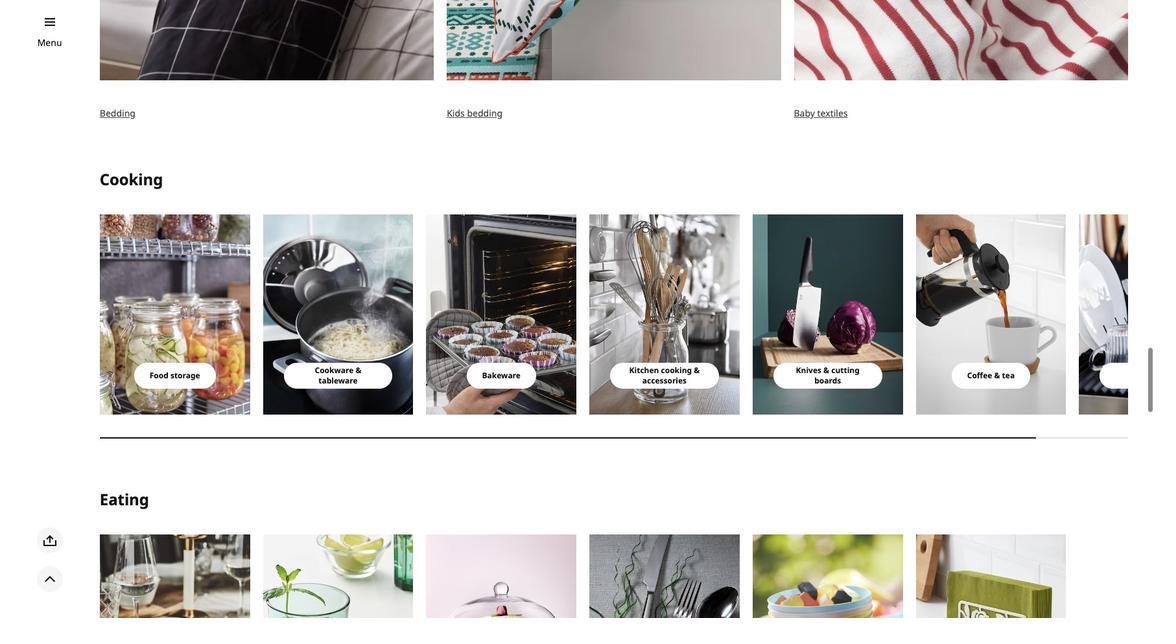 Task type: locate. For each thing, give the bounding box(es) containing it.
eating
[[100, 489, 149, 511]]

dishwa button
[[1100, 363, 1155, 389]]

& inside kitchen cooking & accessories
[[694, 365, 700, 376]]

delicious cake coated with pink icing in a glass pie holder with lid by a cake server utensil. image
[[426, 535, 577, 619]]

kids bedding with a colorful, fun design next to a decorative rug & a nightstand with a teddy bear. image
[[447, 0, 781, 81]]

cupcakes in a cupcake tin being removed from the oven with oven towels. image
[[426, 215, 577, 415]]

plates and glassware next to the sink on a kitchen drying rack. image
[[1080, 215, 1155, 415]]

& for coffee & tea
[[995, 371, 1001, 382]]

menu
[[37, 36, 62, 49]]

scrollbar
[[100, 431, 1129, 446]]

& for cookware & tableware
[[356, 365, 362, 376]]

kids bedding
[[447, 107, 503, 120]]

bedding link
[[100, 107, 136, 120]]

knives & cutting boards list item
[[753, 215, 903, 415]]

plateware holding greens and fruit on a rustic table mat next to elegant wine glasses with white wine. image
[[100, 535, 250, 619]]

tea
[[1003, 371, 1015, 382]]

coffee & tea button
[[952, 363, 1031, 389]]

kids bedding link
[[447, 107, 503, 120]]

cookware & tableware
[[315, 365, 362, 387]]

&
[[356, 365, 362, 376], [694, 365, 700, 376], [824, 365, 830, 376], [995, 371, 1001, 382]]

cooking
[[661, 365, 692, 376]]

menu button
[[37, 36, 62, 50]]

knives & cutting boards button
[[774, 363, 883, 389]]

stackable kids plateware in neutral pastels. image
[[753, 535, 903, 619]]

kids
[[447, 107, 465, 120]]

accessories
[[643, 376, 687, 387]]

baby textiles link
[[794, 107, 848, 120]]

coffee
[[968, 371, 993, 382]]

cookware & tableware list item
[[263, 215, 413, 415]]

& left tea
[[995, 371, 1001, 382]]

& right cooking
[[694, 365, 700, 376]]

& inside the cookware & tableware
[[356, 365, 362, 376]]

baby
[[794, 107, 815, 120]]

& right the knives
[[824, 365, 830, 376]]

& inside knives & cutting boards
[[824, 365, 830, 376]]

pickled vegetables in pickling jars on metal wire kitchen shelving. image
[[100, 215, 250, 415]]

coffee & tea list item
[[916, 215, 1067, 415]]

cutting
[[832, 365, 860, 376]]

bedding
[[100, 107, 136, 120]]

dishwa list item
[[1080, 215, 1155, 415]]

& for knives & cutting boards
[[824, 365, 830, 376]]

bakeware button
[[467, 363, 536, 389]]

& right cookware
[[356, 365, 362, 376]]



Task type: describe. For each thing, give the bounding box(es) containing it.
food
[[150, 371, 169, 382]]

storage
[[171, 371, 200, 382]]

knives
[[796, 365, 822, 376]]

a person pours coffee from an espresso maker into a coffee mug with a wooden bottom. image
[[916, 215, 1067, 415]]

baby textiles
[[794, 107, 848, 120]]

food storage button
[[134, 363, 216, 389]]

decorative napkin holder with a design featuring roses holding green napkins on the kitchen counter. image
[[916, 535, 1067, 619]]

boards
[[815, 376, 842, 387]]

food storage
[[150, 371, 200, 382]]

coffee & tea
[[968, 371, 1015, 382]]

kitchen
[[630, 365, 659, 376]]

tableware
[[319, 376, 358, 387]]

glass vase holding kitchen utensils on kitchen counter. image
[[590, 215, 740, 415]]

cookware
[[315, 365, 354, 376]]

dishwa
[[1130, 365, 1155, 387]]

textiles
[[818, 107, 848, 120]]

kitchen cooking & accessories list item
[[590, 215, 740, 415]]

light green glassware holding a refreshing summer drink. image
[[263, 535, 413, 619]]

bakeware
[[482, 371, 521, 382]]

silver flatware on gray tablecloth. image
[[590, 535, 740, 619]]

cooking
[[100, 169, 163, 190]]

knives & cutting boards
[[796, 365, 860, 387]]

patterned bedding and pillowcases. image
[[100, 0, 434, 81]]

cookware & tableware button
[[284, 363, 393, 389]]

bakeware list item
[[426, 215, 577, 415]]

noodles cooking in a pot on an electric stove. image
[[263, 215, 413, 415]]

bedding
[[467, 107, 503, 120]]

chopping knife sticks to cutting board after cutting purple cabbage in half. image
[[753, 215, 903, 415]]

food storage list item
[[100, 215, 250, 415]]

kitchen cooking & accessories
[[630, 365, 700, 387]]

kitchen cooking & accessories button
[[611, 363, 719, 389]]

infant wrapped in white baby blanket with red stripes. image
[[794, 0, 1129, 81]]



Task type: vqa. For each thing, say whether or not it's contained in the screenshot.
policy
no



